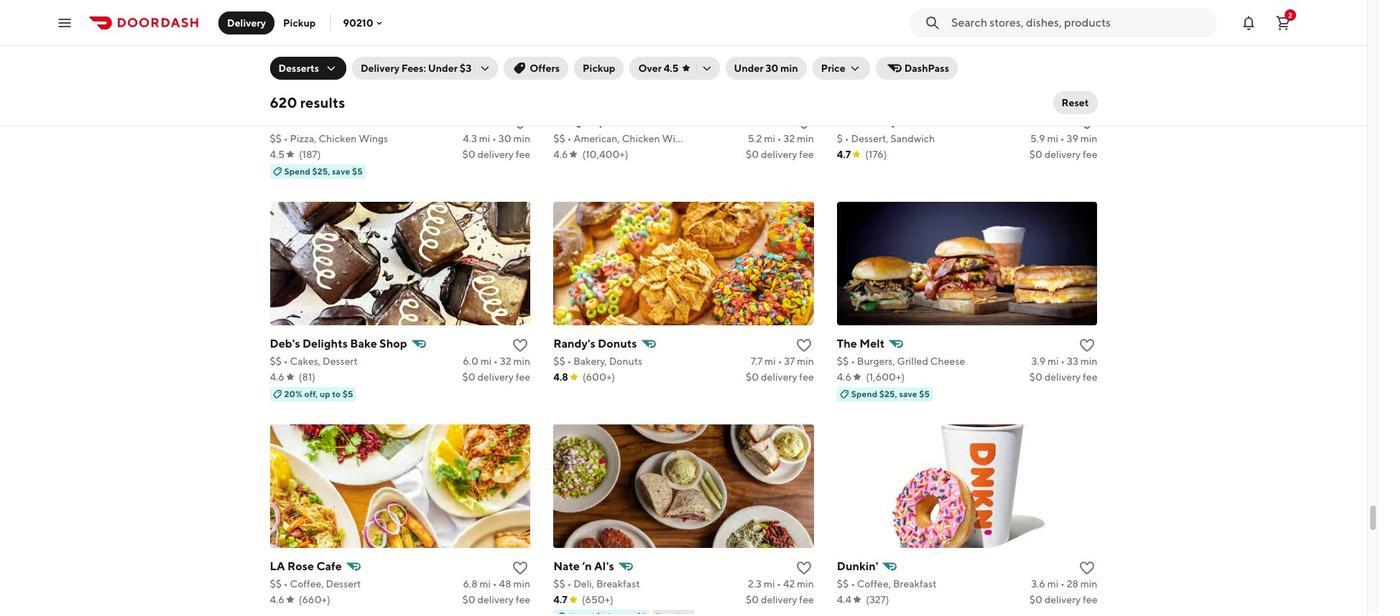 Task type: describe. For each thing, give the bounding box(es) containing it.
cafe for lilit bakery cafe
[[900, 114, 926, 128]]

6.8 mi • 48 min
[[463, 579, 531, 590]]

20% off, up to $5
[[284, 389, 353, 399]]

$​0 delivery fee for wingstop
[[746, 149, 814, 160]]

cakes,
[[290, 356, 321, 367]]

• right the '4.3'
[[493, 133, 497, 144]]

$​0 delivery fee for the melt
[[1030, 371, 1098, 383]]

lilit
[[837, 114, 858, 128]]

$$ for deb's delights bake shop
[[270, 356, 282, 367]]

$​0 for pizza hut
[[463, 149, 476, 160]]

(81)
[[299, 371, 316, 383]]

7.7 mi • 37 min
[[751, 356, 814, 367]]

desserts button
[[270, 57, 346, 80]]

(600+)
[[583, 371, 615, 383]]

dessert for bake
[[323, 356, 358, 367]]

cheese
[[931, 356, 966, 367]]

fee for deb's delights bake shop
[[516, 371, 531, 383]]

mi for deb's delights bake shop
[[481, 356, 492, 367]]

90210
[[343, 17, 374, 28]]

grilled
[[898, 356, 929, 367]]

4.3
[[463, 133, 477, 144]]

• left 39
[[1061, 133, 1065, 144]]

• right the 5.2
[[778, 133, 782, 144]]

$​0 for randy's donuts
[[746, 371, 759, 383]]

$​0 for wingstop
[[746, 149, 759, 160]]

$
[[837, 133, 843, 144]]

(660+)
[[299, 594, 331, 606]]

$25, for the melt
[[880, 389, 898, 399]]

$​0 for the melt
[[1030, 371, 1043, 383]]

pizza hut
[[270, 114, 322, 128]]

al's
[[595, 560, 615, 573]]

4.6 for wingstop
[[554, 149, 568, 160]]

(176)
[[866, 149, 888, 160]]

$$ for dunkin'
[[837, 579, 849, 590]]

nate
[[554, 560, 580, 573]]

wings for wingstop
[[662, 133, 692, 144]]

$​0 delivery fee for pizza hut
[[463, 149, 531, 160]]

save for the melt
[[900, 389, 918, 399]]

save for pizza hut
[[332, 166, 350, 177]]

offers
[[530, 63, 560, 74]]

delivery for lilit bakery cafe
[[1045, 149, 1081, 160]]

min for la rose cafe
[[514, 579, 531, 590]]

results
[[300, 94, 345, 111]]

desserts
[[279, 63, 319, 74]]

Store search: begin typing to search for stores available on DoorDash text field
[[952, 15, 1209, 31]]

$​0 delivery fee for dunkin'
[[1030, 594, 1098, 606]]

• left '33'
[[1061, 356, 1066, 367]]

3 items, open order cart image
[[1275, 14, 1293, 31]]

fee for the melt
[[1083, 371, 1098, 383]]

• down la
[[284, 579, 288, 590]]

$​0 for deb's delights bake shop
[[463, 371, 476, 383]]

delivery fees: under $3
[[361, 63, 472, 74]]

bakery,
[[574, 356, 607, 367]]

6.0
[[463, 356, 479, 367]]

spend for melt
[[852, 389, 878, 399]]

delivery for la rose cafe
[[478, 594, 514, 606]]

$$ • coffee, breakfast
[[837, 579, 937, 590]]

• down 'wingstop'
[[568, 133, 572, 144]]

• down "deb's" at the bottom left of the page
[[284, 356, 288, 367]]

4.4
[[837, 594, 852, 606]]

3.6
[[1032, 579, 1046, 590]]

reset
[[1062, 97, 1090, 109]]

39
[[1067, 133, 1079, 144]]

'n
[[582, 560, 592, 573]]

delivery for dunkin'
[[1045, 594, 1081, 606]]

deli,
[[574, 579, 595, 590]]

offers button
[[504, 57, 569, 80]]

42
[[784, 579, 795, 590]]

$5 for pizza hut
[[352, 166, 363, 177]]

spend for hut
[[284, 166, 311, 177]]

fee for lilit bakery cafe
[[1083, 149, 1098, 160]]

under inside button
[[734, 63, 764, 74]]

$$ • deli, breakfast
[[554, 579, 640, 590]]

min for pizza hut
[[514, 133, 531, 144]]

under 30 min button
[[726, 57, 807, 80]]

min for lilit bakery cafe
[[1081, 133, 1098, 144]]

mi for lilit bakery cafe
[[1048, 133, 1059, 144]]

• right 6.0
[[494, 356, 498, 367]]

20%
[[284, 389, 303, 399]]

$5 for the melt
[[920, 389, 930, 399]]

delivery button
[[219, 11, 275, 34]]

$$ • american, chicken wings
[[554, 133, 692, 144]]

$​0 delivery fee for randy's donuts
[[746, 371, 814, 383]]

click to add this store to your saved list image for 'n
[[796, 560, 813, 577]]

3.9 mi • 33 min
[[1032, 356, 1098, 367]]

32 for wingstop
[[784, 133, 795, 144]]

delivery for deb's delights bake shop
[[478, 371, 514, 383]]

min inside button
[[781, 63, 799, 74]]

american,
[[574, 133, 620, 144]]

$25, for pizza hut
[[312, 166, 330, 177]]

32 for deb's delights bake shop
[[500, 356, 512, 367]]

fee for la rose cafe
[[516, 594, 531, 606]]

2
[[1289, 10, 1293, 19]]

• left deli,
[[568, 579, 572, 590]]

5.2
[[748, 133, 763, 144]]

deb's
[[270, 337, 300, 351]]

6.8
[[463, 579, 478, 590]]

click to add this store to your saved list image for hut
[[512, 114, 529, 131]]

$​0 delivery fee for deb's delights bake shop
[[463, 371, 531, 383]]

fee for dunkin'
[[1083, 594, 1098, 606]]

620 results
[[270, 94, 345, 111]]

6.0 mi • 32 min
[[463, 356, 531, 367]]

2 button
[[1270, 8, 1298, 37]]

dunkin'
[[837, 560, 879, 573]]

click to add this store to your saved list image for melt
[[1079, 337, 1097, 354]]

min for randy's donuts
[[797, 356, 814, 367]]

$$ for the melt
[[837, 356, 849, 367]]

• left 37
[[778, 356, 783, 367]]

$​0 delivery fee for nate 'n al's
[[746, 594, 814, 606]]

• right $
[[845, 133, 850, 144]]

4.7 for nate 'n al's
[[554, 594, 568, 606]]

2.3 mi • 42 min
[[748, 579, 814, 590]]

under 30 min
[[734, 63, 799, 74]]

la rose cafe
[[270, 560, 342, 573]]

over
[[639, 63, 662, 74]]

$$ • burgers, grilled cheese
[[837, 356, 966, 367]]

(650+)
[[582, 594, 614, 606]]

5.9 mi • 39 min
[[1031, 133, 1098, 144]]

nate 'n al's
[[554, 560, 615, 573]]

$$ • coffee, dessert
[[270, 579, 361, 590]]

bake
[[350, 337, 377, 351]]

• down the
[[851, 356, 856, 367]]

$ • dessert, sandwich
[[837, 133, 936, 144]]

dashpass button
[[876, 57, 958, 80]]

breakfast for dunkin'
[[894, 579, 937, 590]]

pizza
[[270, 114, 299, 128]]

30 inside button
[[766, 63, 779, 74]]

3.6 mi • 28 min
[[1032, 579, 1098, 590]]

$$ for randy's donuts
[[554, 356, 566, 367]]

• left 48 on the bottom
[[493, 579, 497, 590]]

• left pizza,
[[284, 133, 288, 144]]

0 vertical spatial donuts
[[598, 337, 637, 351]]



Task type: vqa. For each thing, say whether or not it's contained in the screenshot.


Task type: locate. For each thing, give the bounding box(es) containing it.
delivery for nate 'n al's
[[761, 594, 798, 606]]

0 vertical spatial $25,
[[312, 166, 330, 177]]

4.6
[[554, 149, 568, 160], [270, 371, 285, 383], [837, 371, 852, 383], [270, 594, 285, 606]]

1 vertical spatial save
[[900, 389, 918, 399]]

save
[[332, 166, 350, 177], [900, 389, 918, 399]]

click to add this store to your saved list image
[[796, 114, 813, 131], [1079, 114, 1097, 131], [512, 337, 529, 354], [796, 337, 813, 354], [512, 560, 529, 577]]

min for nate 'n al's
[[797, 579, 814, 590]]

1 vertical spatial cafe
[[317, 560, 342, 573]]

pickup left over
[[583, 63, 616, 74]]

1 horizontal spatial breakfast
[[894, 579, 937, 590]]

1 vertical spatial 30
[[499, 133, 512, 144]]

coffee, for dunkin'
[[858, 579, 892, 590]]

1 horizontal spatial pickup button
[[574, 57, 624, 80]]

$$ for pizza hut
[[270, 133, 282, 144]]

fee down 2.3 mi • 42 min
[[800, 594, 814, 606]]

min left $
[[797, 133, 814, 144]]

under
[[428, 63, 458, 74], [734, 63, 764, 74]]

fee down 4.3 mi • 30 min
[[516, 149, 531, 160]]

2.3
[[748, 579, 762, 590]]

1 vertical spatial donuts
[[609, 356, 643, 367]]

price
[[822, 63, 846, 74]]

4.6 for deb's delights bake shop
[[270, 371, 285, 383]]

1 vertical spatial $25,
[[880, 389, 898, 399]]

$​0
[[463, 149, 476, 160], [746, 149, 759, 160], [1030, 149, 1043, 160], [463, 371, 476, 383], [746, 371, 759, 383], [1030, 371, 1043, 383], [463, 594, 476, 606], [746, 594, 759, 606], [1030, 594, 1043, 606]]

1 horizontal spatial chicken
[[622, 133, 660, 144]]

dashpass
[[905, 63, 950, 74]]

delivery for wingstop
[[761, 149, 798, 160]]

click to add this store to your saved list image up 4.3 mi • 30 min
[[512, 114, 529, 131]]

(327)
[[866, 594, 890, 606]]

$25,
[[312, 166, 330, 177], [880, 389, 898, 399]]

open menu image
[[56, 14, 73, 31]]

the melt
[[837, 337, 885, 351]]

delivery down 4.3 mi • 30 min
[[478, 149, 514, 160]]

$$ • pizza, chicken wings
[[270, 133, 388, 144]]

chicken for pizza hut
[[319, 133, 357, 144]]

33
[[1068, 356, 1079, 367]]

1 horizontal spatial delivery
[[361, 63, 400, 74]]

mi for dunkin'
[[1048, 579, 1059, 590]]

4.5 right over
[[664, 63, 679, 74]]

$25, down (1,600+)
[[880, 389, 898, 399]]

0 vertical spatial spend $25, save $5
[[284, 166, 363, 177]]

$$ down la
[[270, 579, 282, 590]]

0 horizontal spatial spend $25, save $5
[[284, 166, 363, 177]]

$​0 down 3.6
[[1030, 594, 1043, 606]]

donuts up $$ • bakery, donuts
[[598, 337, 637, 351]]

fee for randy's donuts
[[800, 371, 814, 383]]

click to add this store to your saved list image for lilit bakery cafe
[[1079, 114, 1097, 131]]

off,
[[305, 389, 318, 399]]

min for the melt
[[1081, 356, 1098, 367]]

$$ down 'wingstop'
[[554, 133, 566, 144]]

1 coffee, from the left
[[290, 579, 324, 590]]

delivery down 5.9 mi • 39 min
[[1045, 149, 1081, 160]]

4.5
[[664, 63, 679, 74], [270, 149, 285, 160]]

0 horizontal spatial cafe
[[317, 560, 342, 573]]

mi right 3.9
[[1048, 356, 1059, 367]]

(187)
[[299, 149, 321, 160]]

28
[[1067, 579, 1079, 590]]

over 4.5 button
[[630, 57, 720, 80]]

2 wings from the left
[[662, 133, 692, 144]]

1 wings from the left
[[359, 133, 388, 144]]

deb's delights bake shop
[[270, 337, 407, 351]]

delivery down 3.9 mi • 33 min
[[1045, 371, 1081, 383]]

min
[[781, 63, 799, 74], [514, 133, 531, 144], [797, 133, 814, 144], [1081, 133, 1098, 144], [514, 356, 531, 367], [797, 356, 814, 367], [1081, 356, 1098, 367], [514, 579, 531, 590], [797, 579, 814, 590], [1081, 579, 1098, 590]]

dessert
[[323, 356, 358, 367], [326, 579, 361, 590]]

mi
[[479, 133, 491, 144], [765, 133, 776, 144], [1048, 133, 1059, 144], [481, 356, 492, 367], [765, 356, 776, 367], [1048, 356, 1059, 367], [480, 579, 491, 590], [764, 579, 775, 590], [1048, 579, 1059, 590]]

$​0 down 6.0
[[463, 371, 476, 383]]

donuts up (600+)
[[609, 356, 643, 367]]

shop
[[380, 337, 407, 351]]

0 horizontal spatial 32
[[500, 356, 512, 367]]

1 vertical spatial 32
[[500, 356, 512, 367]]

lilit bakery cafe
[[837, 114, 926, 128]]

donuts
[[598, 337, 637, 351], [609, 356, 643, 367]]

2 chicken from the left
[[622, 133, 660, 144]]

delivery down 2.3 mi • 42 min
[[761, 594, 798, 606]]

1 horizontal spatial spend
[[852, 389, 878, 399]]

delivery for randy's donuts
[[761, 371, 798, 383]]

0 horizontal spatial coffee,
[[290, 579, 324, 590]]

delivery for delivery
[[227, 17, 266, 28]]

click to add this store to your saved list image up 5.2 mi • 32 min
[[796, 114, 813, 131]]

hut
[[301, 114, 322, 128]]

$$ down "deb's" at the bottom left of the page
[[270, 356, 282, 367]]

to
[[332, 389, 341, 399]]

1 vertical spatial 4.5
[[270, 149, 285, 160]]

0 horizontal spatial spend
[[284, 166, 311, 177]]

notification bell image
[[1241, 14, 1258, 31]]

fee down 5.2 mi • 32 min
[[800, 149, 814, 160]]

0 horizontal spatial save
[[332, 166, 350, 177]]

$5 right 'to'
[[343, 389, 353, 399]]

chicken
[[319, 133, 357, 144], [622, 133, 660, 144]]

1 horizontal spatial 4.5
[[664, 63, 679, 74]]

delivery for pizza hut
[[478, 149, 514, 160]]

$5 down grilled
[[920, 389, 930, 399]]

2 coffee, from the left
[[858, 579, 892, 590]]

spend down (1,600+)
[[852, 389, 878, 399]]

32 right the 5.2
[[784, 133, 795, 144]]

4.5 left (187)
[[270, 149, 285, 160]]

•
[[284, 133, 288, 144], [493, 133, 497, 144], [568, 133, 572, 144], [778, 133, 782, 144], [845, 133, 850, 144], [1061, 133, 1065, 144], [284, 356, 288, 367], [494, 356, 498, 367], [568, 356, 572, 367], [778, 356, 783, 367], [851, 356, 856, 367], [1061, 356, 1066, 367], [284, 579, 288, 590], [493, 579, 497, 590], [568, 579, 572, 590], [777, 579, 782, 590], [851, 579, 856, 590], [1061, 579, 1065, 590]]

48
[[499, 579, 512, 590]]

delivery down "6.0 mi • 32 min"
[[478, 371, 514, 383]]

mi for nate 'n al's
[[764, 579, 775, 590]]

• up 4.8
[[568, 356, 572, 367]]

1 vertical spatial dessert
[[326, 579, 361, 590]]

$​0 for dunkin'
[[1030, 594, 1043, 606]]

$$ up 4.8
[[554, 356, 566, 367]]

1 horizontal spatial cafe
[[900, 114, 926, 128]]

0 horizontal spatial pickup button
[[275, 11, 325, 34]]

wings
[[359, 133, 388, 144], [662, 133, 692, 144]]

0 horizontal spatial delivery
[[227, 17, 266, 28]]

min right 39
[[1081, 133, 1098, 144]]

under up the 5.2
[[734, 63, 764, 74]]

30 right the '4.3'
[[499, 133, 512, 144]]

(10,400+)
[[583, 149, 629, 160]]

cafe for la rose cafe
[[317, 560, 342, 573]]

click to add this store to your saved list image up 6.8 mi • 48 min
[[512, 560, 529, 577]]

delivery for delivery fees: under $3
[[361, 63, 400, 74]]

randy's
[[554, 337, 596, 351]]

1 horizontal spatial $25,
[[880, 389, 898, 399]]

0 vertical spatial pickup
[[283, 17, 316, 28]]

la
[[270, 560, 285, 573]]

$$ up "4.4"
[[837, 579, 849, 590]]

chicken down hut
[[319, 133, 357, 144]]

$$ down the pizza
[[270, 133, 282, 144]]

up
[[320, 389, 330, 399]]

$​0 delivery fee for lilit bakery cafe
[[1030, 149, 1098, 160]]

1 vertical spatial spend $25, save $5
[[852, 389, 930, 399]]

min right 6.0
[[514, 356, 531, 367]]

coffee, up (660+)
[[290, 579, 324, 590]]

fee down 3.6 mi • 28 min
[[1083, 594, 1098, 606]]

1 horizontal spatial spend $25, save $5
[[852, 389, 930, 399]]

1 horizontal spatial under
[[734, 63, 764, 74]]

mi right 2.3
[[764, 579, 775, 590]]

$​0 for nate 'n al's
[[746, 594, 759, 606]]

$$ for nate 'n al's
[[554, 579, 566, 590]]

0 vertical spatial spend
[[284, 166, 311, 177]]

delivery down 5.2 mi • 32 min
[[761, 149, 798, 160]]

32 right 6.0
[[500, 356, 512, 367]]

delivery down 3.6 mi • 28 min
[[1045, 594, 1081, 606]]

min right the '4.3'
[[514, 133, 531, 144]]

mi right 6.0
[[481, 356, 492, 367]]

0 vertical spatial 4.5
[[664, 63, 679, 74]]

7.7
[[751, 356, 763, 367]]

4.5 inside button
[[664, 63, 679, 74]]

wings right pizza,
[[359, 133, 388, 144]]

spend $25, save $5 down (1,600+)
[[852, 389, 930, 399]]

fee down "6.0 mi • 32 min"
[[516, 371, 531, 383]]

32
[[784, 133, 795, 144], [500, 356, 512, 367]]

1 horizontal spatial 30
[[766, 63, 779, 74]]

1 horizontal spatial wings
[[662, 133, 692, 144]]

pickup button up desserts
[[275, 11, 325, 34]]

chicken for wingstop
[[622, 133, 660, 144]]

0 horizontal spatial chicken
[[319, 133, 357, 144]]

$​0 for lilit bakery cafe
[[1030, 149, 1043, 160]]

0 vertical spatial 30
[[766, 63, 779, 74]]

click to add this store to your saved list image
[[512, 114, 529, 131], [1079, 337, 1097, 354], [796, 560, 813, 577], [1079, 560, 1097, 577]]

$$ for wingstop
[[554, 133, 566, 144]]

0 horizontal spatial 4.7
[[554, 594, 568, 606]]

37
[[785, 356, 795, 367]]

delivery inside delivery button
[[227, 17, 266, 28]]

$​0 delivery fee down 6.8 mi • 48 min
[[463, 594, 531, 606]]

0 horizontal spatial breakfast
[[597, 579, 640, 590]]

1 horizontal spatial pickup
[[583, 63, 616, 74]]

click to add this store to your saved list image for wingstop
[[796, 114, 813, 131]]

4.6 for the melt
[[837, 371, 852, 383]]

spend $25, save $5 for melt
[[852, 389, 930, 399]]

$$ • cakes, dessert
[[270, 356, 358, 367]]

1 horizontal spatial save
[[900, 389, 918, 399]]

randy's donuts
[[554, 337, 637, 351]]

$​0 down 6.8
[[463, 594, 476, 606]]

1 breakfast from the left
[[597, 579, 640, 590]]

30 left price
[[766, 63, 779, 74]]

mi for randy's donuts
[[765, 356, 776, 367]]

1 horizontal spatial 4.7
[[837, 149, 851, 160]]

spend down (187)
[[284, 166, 311, 177]]

bakery
[[861, 114, 898, 128]]

4.3 mi • 30 min
[[463, 133, 531, 144]]

1 vertical spatial 4.7
[[554, 594, 568, 606]]

min right 28
[[1081, 579, 1098, 590]]

rose
[[288, 560, 314, 573]]

mi for la rose cafe
[[480, 579, 491, 590]]

0 horizontal spatial $25,
[[312, 166, 330, 177]]

4.6 down la
[[270, 594, 285, 606]]

$​0 for la rose cafe
[[463, 594, 476, 606]]

click to add this store to your saved list image up 3.9 mi • 33 min
[[1079, 337, 1097, 354]]

melt
[[860, 337, 885, 351]]

1 vertical spatial pickup button
[[574, 57, 624, 80]]

1 under from the left
[[428, 63, 458, 74]]

2 under from the left
[[734, 63, 764, 74]]

mi for pizza hut
[[479, 133, 491, 144]]

click to add this store to your saved list image up 2.3 mi • 42 min
[[796, 560, 813, 577]]

mi right 3.6
[[1048, 579, 1059, 590]]

0 vertical spatial cafe
[[900, 114, 926, 128]]

620
[[270, 94, 297, 111]]

fee down 5.9 mi • 39 min
[[1083, 149, 1098, 160]]

0 vertical spatial 32
[[784, 133, 795, 144]]

0 horizontal spatial pickup
[[283, 17, 316, 28]]

pickup up desserts
[[283, 17, 316, 28]]

4.8
[[554, 371, 569, 383]]

$​0 delivery fee for la rose cafe
[[463, 594, 531, 606]]

mi for the melt
[[1048, 356, 1059, 367]]

the
[[837, 337, 858, 351]]

mi right the 5.2
[[765, 133, 776, 144]]

• up "4.4"
[[851, 579, 856, 590]]

sandwich
[[891, 133, 936, 144]]

(1,600+)
[[866, 371, 905, 383]]

delivery for the melt
[[1045, 371, 1081, 383]]

click to add this store to your saved list image for deb's delights bake shop
[[512, 337, 529, 354]]

spend $25, save $5 for hut
[[284, 166, 363, 177]]

$​0 delivery fee
[[463, 149, 531, 160], [746, 149, 814, 160], [1030, 149, 1098, 160], [463, 371, 531, 383], [746, 371, 814, 383], [1030, 371, 1098, 383], [463, 594, 531, 606], [746, 594, 814, 606], [1030, 594, 1098, 606]]

1 vertical spatial delivery
[[361, 63, 400, 74]]

0 vertical spatial dessert
[[323, 356, 358, 367]]

90210 button
[[343, 17, 385, 28]]

$​0 delivery fee down 4.3 mi • 30 min
[[463, 149, 531, 160]]

fee
[[516, 149, 531, 160], [800, 149, 814, 160], [1083, 149, 1098, 160], [516, 371, 531, 383], [800, 371, 814, 383], [1083, 371, 1098, 383], [516, 594, 531, 606], [800, 594, 814, 606], [1083, 594, 1098, 606]]

$​0 delivery fee down 2.3 mi • 42 min
[[746, 594, 814, 606]]

4.6 down 'wingstop'
[[554, 149, 568, 160]]

min for dunkin'
[[1081, 579, 1098, 590]]

$25, down (187)
[[312, 166, 330, 177]]

$​0 delivery fee down 7.7 mi • 37 min
[[746, 371, 814, 383]]

0 horizontal spatial wings
[[359, 133, 388, 144]]

breakfast for nate 'n al's
[[597, 579, 640, 590]]

2 breakfast from the left
[[894, 579, 937, 590]]

save down the $$ • pizza, chicken wings
[[332, 166, 350, 177]]

over 4.5
[[639, 63, 679, 74]]

delights
[[303, 337, 348, 351]]

1 vertical spatial pickup
[[583, 63, 616, 74]]

fees:
[[402, 63, 426, 74]]

4.6 for la rose cafe
[[270, 594, 285, 606]]

$$ • bakery, donuts
[[554, 356, 643, 367]]

0 horizontal spatial 4.5
[[270, 149, 285, 160]]

dessert down 'deb's delights bake shop'
[[323, 356, 358, 367]]

coffee, for la rose cafe
[[290, 579, 324, 590]]

fee down 6.8 mi • 48 min
[[516, 594, 531, 606]]

pickup button left over
[[574, 57, 624, 80]]

fee for nate 'n al's
[[800, 594, 814, 606]]

under left $3
[[428, 63, 458, 74]]

4.7 down $
[[837, 149, 851, 160]]

spend $25, save $5 down (187)
[[284, 166, 363, 177]]

chicken up (10,400+)
[[622, 133, 660, 144]]

0 horizontal spatial 30
[[499, 133, 512, 144]]

4.7 for lilit bakery cafe
[[837, 149, 851, 160]]

fee down 3.9 mi • 33 min
[[1083, 371, 1098, 383]]

• left 28
[[1061, 579, 1065, 590]]

• left 42
[[777, 579, 782, 590]]

0 vertical spatial 4.7
[[837, 149, 851, 160]]

fee down 7.7 mi • 37 min
[[800, 371, 814, 383]]

1 vertical spatial spend
[[852, 389, 878, 399]]

4.7 down nate
[[554, 594, 568, 606]]

wings down the 'over 4.5' button
[[662, 133, 692, 144]]

1 horizontal spatial 32
[[784, 133, 795, 144]]

price button
[[813, 57, 870, 80]]

0 vertical spatial save
[[332, 166, 350, 177]]

click to add this store to your saved list image for randy's donuts
[[796, 337, 813, 354]]

dessert,
[[852, 133, 889, 144]]

fee for wingstop
[[800, 149, 814, 160]]

click to add this store to your saved list image up 7.7 mi • 37 min
[[796, 337, 813, 354]]

$3
[[460, 63, 472, 74]]

0 horizontal spatial under
[[428, 63, 458, 74]]

min for wingstop
[[797, 133, 814, 144]]

mi for wingstop
[[765, 133, 776, 144]]

5.9
[[1031, 133, 1046, 144]]

burgers,
[[858, 356, 896, 367]]

3.9
[[1032, 356, 1046, 367]]

$​0 down the '4.3'
[[463, 149, 476, 160]]

4.7
[[837, 149, 851, 160], [554, 594, 568, 606]]

$$ down nate
[[554, 579, 566, 590]]

min for deb's delights bake shop
[[514, 356, 531, 367]]

click to add this store to your saved list image up "6.0 mi • 32 min"
[[512, 337, 529, 354]]

$​0 down the 5.2
[[746, 149, 759, 160]]

1 horizontal spatial coffee,
[[858, 579, 892, 590]]

click to add this store to your saved list image for la rose cafe
[[512, 560, 529, 577]]

cafe up $$ • coffee, dessert
[[317, 560, 342, 573]]

dessert for cafe
[[326, 579, 361, 590]]

cafe up sandwich
[[900, 114, 926, 128]]

0 vertical spatial delivery
[[227, 17, 266, 28]]

mi right 7.7
[[765, 356, 776, 367]]

wings for pizza hut
[[359, 133, 388, 144]]

0 vertical spatial pickup button
[[275, 11, 325, 34]]

breakfast
[[597, 579, 640, 590], [894, 579, 937, 590]]

$$ for la rose cafe
[[270, 579, 282, 590]]

min right 42
[[797, 579, 814, 590]]

fee for pizza hut
[[516, 149, 531, 160]]

$​0 down 7.7
[[746, 371, 759, 383]]

click to add this store to your saved list image up 3.6 mi • 28 min
[[1079, 560, 1097, 577]]

1 chicken from the left
[[319, 133, 357, 144]]

cafe
[[900, 114, 926, 128], [317, 560, 342, 573]]



